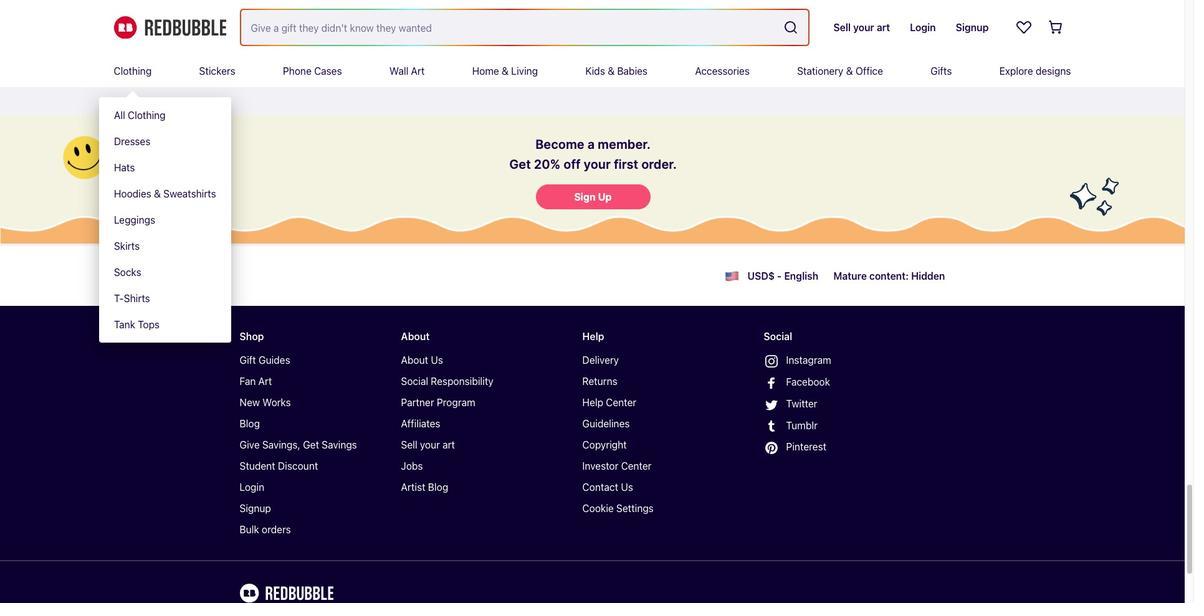Task type: locate. For each thing, give the bounding box(es) containing it.
0 horizontal spatial learn
[[301, 41, 324, 52]]

more down delivery
[[326, 41, 348, 52]]

1 vertical spatial blog
[[428, 482, 448, 493]]

mature
[[834, 271, 867, 282]]

art right wall
[[411, 65, 425, 77]]

clothing
[[114, 65, 152, 77], [128, 110, 166, 121]]

student discount link
[[240, 458, 381, 475]]

1 vertical spatial center
[[621, 461, 652, 472]]

help center
[[583, 397, 637, 409]]

stationery & office
[[798, 65, 884, 77]]

submit a request link
[[825, 24, 897, 39]]

3 learn more link from the left
[[658, 39, 706, 54]]

cases
[[314, 65, 342, 77]]

& inside 'link'
[[502, 65, 509, 77]]

stickers
[[199, 65, 235, 77]]

facebook
[[787, 377, 831, 388]]

1 horizontal spatial redbubble logo image
[[240, 584, 333, 603]]

0 horizontal spatial learn more link
[[301, 39, 348, 54]]

more
[[326, 41, 348, 52], [505, 41, 527, 52], [684, 41, 706, 52]]

hats link
[[99, 155, 231, 181]]

about for about
[[401, 331, 430, 342]]

social up partner
[[401, 376, 428, 387]]

2 horizontal spatial learn more link
[[658, 39, 706, 54]]

student discount
[[240, 461, 318, 472]]

more down encryption
[[505, 41, 527, 52]]

None field
[[241, 10, 809, 45]]

center up the contact us link
[[621, 461, 652, 472]]

menu containing all clothing
[[99, 97, 231, 343]]

clothing right all
[[128, 110, 166, 121]]

help up "delivery"
[[583, 331, 605, 342]]

payment
[[493, 11, 528, 22]]

about us link
[[401, 352, 543, 369]]

learn more link up accessories link
[[658, 39, 706, 54]]

works
[[263, 397, 291, 409]]

& left living
[[502, 65, 509, 77]]

delivery link
[[583, 352, 724, 369]]

art inside '🇺🇸' footer
[[258, 376, 272, 387]]

about for about us
[[401, 355, 428, 366]]

0 vertical spatial about
[[401, 331, 430, 342]]

social
[[764, 331, 793, 342], [401, 376, 428, 387]]

menu bar
[[99, 55, 1072, 343]]

0 horizontal spatial redbubble logo image
[[114, 16, 226, 39]]

1 learn more link from the left
[[301, 39, 348, 54]]

affiliates link
[[401, 416, 543, 432]]

mature content: hidden link
[[834, 266, 946, 286]]

more up accessories link
[[684, 41, 706, 52]]

redbubble logo image inside '🇺🇸' footer
[[240, 584, 333, 603]]

your
[[420, 440, 440, 451]]

& right hoodies in the top of the page
[[154, 188, 161, 200]]

home
[[472, 65, 499, 77]]

clothing up all clothing
[[114, 65, 152, 77]]

discount
[[278, 461, 318, 472]]

2 help from the top
[[583, 397, 604, 409]]

give savings, get savings link
[[240, 437, 381, 453]]

0 horizontal spatial blog
[[240, 419, 260, 430]]

art
[[411, 65, 425, 77], [258, 376, 272, 387]]

1 vertical spatial art
[[258, 376, 272, 387]]

t-shirts link
[[99, 286, 231, 312]]

1 vertical spatial about
[[401, 355, 428, 366]]

learn more link
[[301, 39, 348, 54], [480, 39, 527, 54], [658, 39, 706, 54]]

0 horizontal spatial social
[[401, 376, 428, 387]]

1 horizontal spatial us
[[621, 482, 633, 493]]

kids & babies link
[[586, 55, 648, 87]]

t-shirts
[[114, 293, 150, 304]]

0 horizontal spatial art
[[258, 376, 272, 387]]

copyright link
[[583, 437, 724, 453]]

cookie settings
[[583, 503, 654, 515]]

home & living
[[472, 65, 538, 77]]

social for social responsibility
[[401, 376, 428, 387]]

hoodies
[[114, 188, 151, 200]]

investor center link
[[583, 458, 724, 475]]

1 vertical spatial us
[[621, 482, 633, 493]]

us for about us
[[431, 355, 443, 366]]

partner program link
[[401, 395, 543, 411]]

learn inside "available as standard or express delivery learn more"
[[301, 41, 324, 52]]

0 vertical spatial us
[[431, 355, 443, 366]]

0 vertical spatial help
[[583, 331, 605, 342]]

& inside "link"
[[608, 65, 615, 77]]

-
[[778, 271, 782, 282]]

twitter
[[787, 398, 818, 410]]

2 more from the left
[[505, 41, 527, 52]]

blog right the artist
[[428, 482, 448, 493]]

bulk
[[240, 525, 259, 536]]

3 learn from the left
[[658, 41, 682, 52]]

modal overlay box frame element
[[0, 114, 1185, 245]]

copyright
[[583, 440, 627, 451]]

menu item containing clothing
[[99, 55, 231, 343]]

about up social responsibility
[[401, 355, 428, 366]]

1 vertical spatial clothing
[[128, 110, 166, 121]]

1 vertical spatial help
[[583, 397, 604, 409]]

menu item
[[99, 55, 231, 343]]

1 horizontal spatial learn
[[480, 41, 503, 52]]

art right the fan
[[258, 376, 272, 387]]

phone
[[283, 65, 312, 77]]

2 about from the top
[[401, 355, 428, 366]]

menu bar containing clothing
[[99, 55, 1072, 343]]

2 learn more link from the left
[[480, 39, 527, 54]]

encryption
[[497, 26, 540, 37]]

1 horizontal spatial learn more link
[[480, 39, 527, 54]]

& for living
[[502, 65, 509, 77]]

1 vertical spatial redbubble logo image
[[240, 584, 333, 603]]

blog link
[[240, 416, 381, 432]]

social responsibility link
[[401, 374, 543, 390]]

2 horizontal spatial more
[[684, 41, 706, 52]]

instagram
[[787, 355, 832, 366]]

1 horizontal spatial blog
[[428, 482, 448, 493]]

get
[[303, 440, 319, 451]]

menu
[[99, 97, 231, 343]]

explore designs
[[1000, 65, 1071, 77]]

about up about us
[[401, 331, 430, 342]]

0 horizontal spatial more
[[326, 41, 348, 52]]

twitter link
[[764, 396, 906, 413]]

new works
[[240, 397, 291, 409]]

guidelines
[[583, 419, 630, 430]]

usd$ - english
[[748, 271, 819, 282]]

about
[[401, 331, 430, 342], [401, 355, 428, 366]]

more inside "available as standard or express delivery learn more"
[[326, 41, 348, 52]]

& left the office
[[847, 65, 853, 77]]

0 vertical spatial redbubble logo image
[[114, 16, 226, 39]]

0 horizontal spatial us
[[431, 355, 443, 366]]

dresses
[[114, 136, 151, 147]]

1 vertical spatial social
[[401, 376, 428, 387]]

dresses link
[[99, 128, 231, 155]]

redbubble logo image
[[114, 16, 226, 39], [240, 584, 333, 603]]

help
[[583, 331, 605, 342], [583, 397, 604, 409]]

us
[[431, 355, 443, 366], [621, 482, 633, 493]]

wall art link
[[390, 55, 425, 87]]

artist blog link
[[401, 480, 543, 496]]

learn more
[[658, 41, 706, 52]]

bit
[[466, 26, 477, 37]]

investor center
[[583, 461, 652, 472]]

phone cases
[[283, 65, 342, 77]]

2 horizontal spatial learn
[[658, 41, 682, 52]]

new
[[240, 397, 260, 409]]

us up settings
[[621, 482, 633, 493]]

0 vertical spatial clothing
[[114, 65, 152, 77]]

1 horizontal spatial more
[[505, 41, 527, 52]]

1 learn from the left
[[301, 41, 324, 52]]

skirts link
[[99, 233, 231, 259]]

available
[[259, 11, 294, 22]]

bulk orders
[[240, 525, 291, 536]]

art for wall art
[[411, 65, 425, 77]]

1 about from the top
[[401, 331, 430, 342]]

center for investor center
[[621, 461, 652, 472]]

0 vertical spatial social
[[764, 331, 793, 342]]

1 horizontal spatial art
[[411, 65, 425, 77]]

learn more link down encryption
[[480, 39, 527, 54]]

wall
[[390, 65, 409, 77]]

gift
[[240, 355, 256, 366]]

1 help from the top
[[583, 331, 605, 342]]

pinterest
[[787, 442, 827, 453]]

0 vertical spatial center
[[606, 397, 637, 409]]

stationery
[[798, 65, 844, 77]]

2 learn from the left
[[480, 41, 503, 52]]

jobs link
[[401, 458, 543, 475]]

help down returns
[[583, 397, 604, 409]]

center up 'guidelines' on the bottom
[[606, 397, 637, 409]]

us up social responsibility
[[431, 355, 443, 366]]

or
[[347, 11, 356, 22]]

learn more link down delivery
[[301, 39, 348, 54]]

artist blog
[[401, 482, 448, 493]]

1 more from the left
[[326, 41, 348, 52]]

living
[[511, 65, 538, 77]]

learn inside 100% secure payment with 256- bit ssl encryption learn more
[[480, 41, 503, 52]]

us for contact us
[[621, 482, 633, 493]]

blog down new
[[240, 419, 260, 430]]

& right "kids"
[[608, 65, 615, 77]]

t-
[[114, 293, 124, 304]]

0 vertical spatial art
[[411, 65, 425, 77]]

social up instagram on the bottom right of the page
[[764, 331, 793, 342]]

1 horizontal spatial social
[[764, 331, 793, 342]]



Task type: describe. For each thing, give the bounding box(es) containing it.
learn more link for more
[[301, 39, 348, 54]]

all clothing
[[114, 110, 166, 121]]

settings
[[617, 503, 654, 515]]

office
[[856, 65, 884, 77]]

babies
[[617, 65, 648, 77]]

tank tops link
[[99, 312, 231, 338]]

explore
[[1000, 65, 1034, 77]]

accessories
[[695, 65, 750, 77]]

fan art
[[240, 376, 272, 387]]

explore designs link
[[1000, 55, 1071, 87]]

login
[[240, 482, 264, 493]]

help for help
[[583, 331, 605, 342]]

guidelines link
[[583, 416, 724, 432]]

bulk orders link
[[240, 522, 381, 538]]

help center link
[[583, 395, 724, 411]]

help for help center
[[583, 397, 604, 409]]

sell
[[401, 440, 418, 451]]

support
[[877, 11, 909, 22]]

mature content: hidden
[[834, 271, 946, 282]]

🇺🇸 footer
[[0, 245, 1185, 604]]

pinterest link
[[764, 439, 906, 456]]

savings
[[322, 440, 357, 451]]

cookie settings button
[[583, 503, 654, 515]]

tops
[[138, 319, 160, 330]]

fan art link
[[240, 374, 381, 390]]

all
[[114, 110, 125, 121]]

fan
[[240, 376, 256, 387]]

hats
[[114, 162, 135, 173]]

art
[[443, 440, 455, 451]]

tumblr
[[787, 420, 818, 431]]

kids
[[586, 65, 605, 77]]

shirts
[[124, 293, 150, 304]]

returns link
[[583, 374, 724, 390]]

facebook link
[[764, 374, 906, 391]]

stickers link
[[199, 55, 235, 87]]

gift guides link
[[240, 352, 381, 369]]

standard
[[308, 11, 345, 22]]

tank
[[114, 319, 135, 330]]

delivery
[[583, 355, 619, 366]]

kids & babies
[[586, 65, 648, 77]]

ssl
[[479, 26, 495, 37]]

available as standard or express delivery learn more
[[259, 11, 390, 52]]

with
[[530, 11, 547, 22]]

more inside 100% secure payment with 256- bit ssl encryption learn more
[[505, 41, 527, 52]]

investor
[[583, 461, 619, 472]]

sweatshirts
[[163, 188, 216, 200]]

24/7
[[813, 11, 831, 22]]

savings,
[[262, 440, 300, 451]]

gift guides
[[240, 355, 290, 366]]

art for fan art
[[258, 376, 272, 387]]

center for help center
[[606, 397, 637, 409]]

hoodies & sweatshirts link
[[99, 181, 231, 207]]

orders
[[262, 525, 291, 536]]

affiliates
[[401, 419, 441, 430]]

0 vertical spatial blog
[[240, 419, 260, 430]]

Search term search field
[[241, 10, 779, 45]]

& for sweatshirts
[[154, 188, 161, 200]]

shop
[[240, 331, 264, 342]]

accessories link
[[695, 55, 750, 87]]

3 more from the left
[[684, 41, 706, 52]]

clothing inside all clothing link
[[128, 110, 166, 121]]

sell your art link
[[401, 437, 543, 453]]

express
[[358, 11, 390, 22]]

content:
[[870, 271, 909, 282]]

social for social
[[764, 331, 793, 342]]

clothing link
[[114, 55, 152, 87]]

student
[[240, 461, 275, 472]]

100% secure payment with 256- bit ssl encryption learn more
[[437, 11, 569, 52]]

as
[[297, 11, 306, 22]]

usd$
[[748, 271, 775, 282]]

login link
[[240, 480, 381, 496]]

partner program
[[401, 397, 476, 409]]

menu inside menu bar
[[99, 97, 231, 343]]

& for office
[[847, 65, 853, 77]]

all clothing link
[[99, 102, 231, 128]]

social responsibility
[[401, 376, 494, 387]]

program
[[437, 397, 476, 409]]

leggings link
[[99, 207, 231, 233]]

signup link
[[240, 501, 381, 517]]

about us
[[401, 355, 443, 366]]

request
[[865, 26, 897, 37]]

designs
[[1036, 65, 1071, 77]]

skirts
[[114, 241, 140, 252]]

256-
[[549, 11, 569, 22]]

delivery
[[308, 26, 340, 37]]

& for babies
[[608, 65, 615, 77]]

wall art
[[390, 65, 425, 77]]

phone cases link
[[283, 55, 342, 87]]

learn more link for encryption
[[480, 39, 527, 54]]

instagram link
[[764, 352, 906, 369]]

returns
[[583, 376, 618, 387]]

socks
[[114, 267, 141, 278]]

24/7 dedicated support submit a request
[[813, 11, 909, 37]]

dedicated
[[834, 11, 875, 22]]

contact us link
[[583, 480, 724, 496]]



Task type: vqa. For each thing, say whether or not it's contained in the screenshot.


